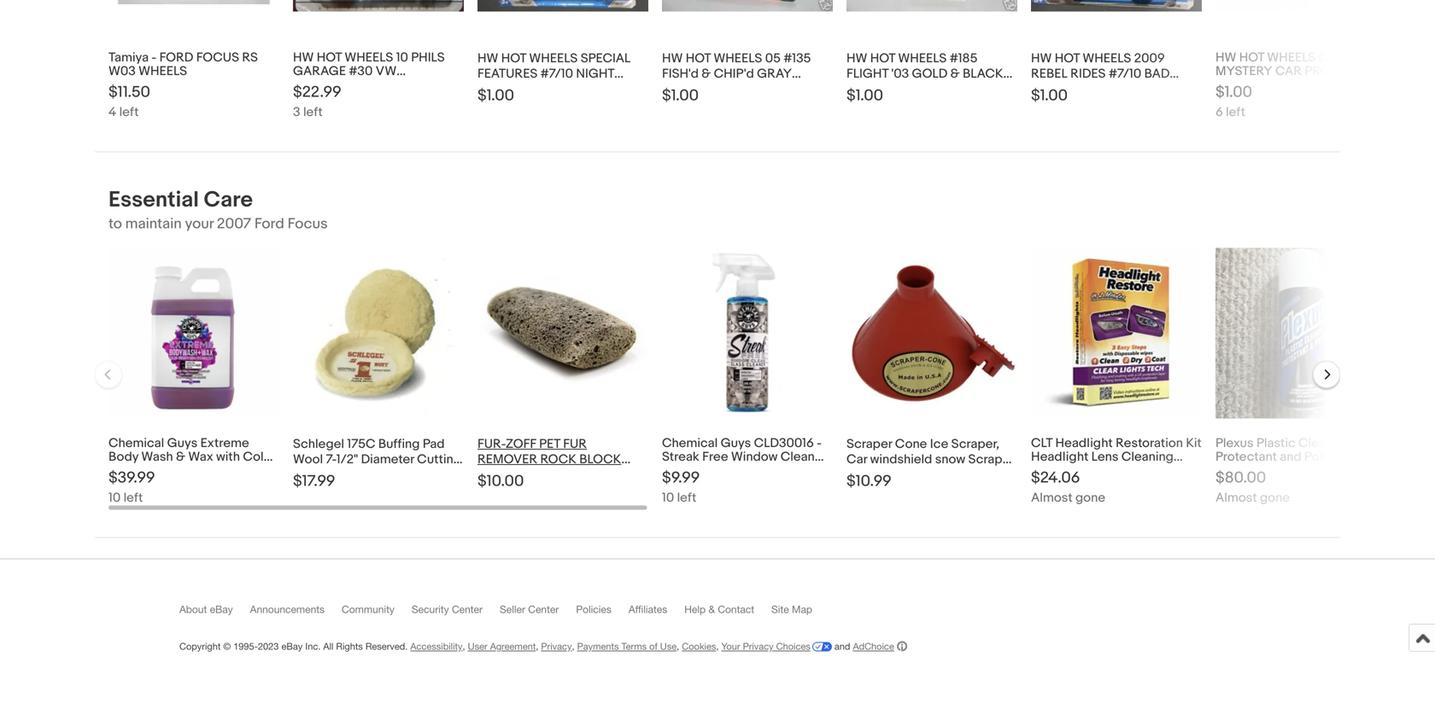 Task type: describe. For each thing, give the bounding box(es) containing it.
$80.00 almost gone
[[1216, 469, 1290, 506]]

round
[[847, 468, 884, 483]]

5 , from the left
[[716, 642, 719, 653]]

cld30016
[[754, 436, 814, 451]]

$9.99
[[662, 469, 700, 488]]

$9.99 10 left
[[662, 469, 700, 506]]

streak
[[662, 450, 699, 465]]

cone
[[895, 437, 927, 452]]

hw hot wheels 05 #135 fish'd & chip'd gray hotwheels race track ready vhtf image
[[662, 0, 833, 12]]

left for $22.99
[[303, 105, 323, 120]]

inc.
[[305, 642, 321, 653]]

oz)
[[764, 463, 782, 479]]

scraper cone ice scraper, car windshield snow scraper, round shaped ice scraper
[[847, 437, 1017, 483]]

help & contact
[[684, 604, 754, 616]]

can,
[[1244, 463, 1271, 479]]

shaped
[[887, 468, 931, 483]]

tamiya
[[108, 50, 149, 65]]

6
[[1216, 105, 1223, 120]]

$39.99
[[108, 469, 155, 488]]

wheels
[[139, 64, 187, 79]]

help & contact link
[[684, 604, 771, 624]]

adchoice link
[[853, 642, 907, 653]]

care
[[204, 187, 253, 214]]

w03
[[108, 64, 136, 79]]

protectant
[[1216, 450, 1277, 465]]

about
[[179, 604, 207, 616]]

175c
[[347, 437, 375, 452]]

ebay inside about ebay link
[[210, 604, 233, 616]]

map
[[792, 604, 812, 616]]

1995-
[[233, 642, 258, 653]]

10 for $9.99
[[662, 491, 674, 506]]

hw hot wheels 09 loose mystery car prototype h24 hotwheels (red) vhtf rare image
[[1216, 0, 1387, 12]]

anti-
[[1274, 463, 1302, 479]]

almost for $80.00
[[1216, 491, 1257, 506]]

clean
[[781, 450, 815, 465]]

$1.00 6 left
[[1216, 83, 1252, 120]]

policies
[[576, 604, 612, 616]]

agreement
[[490, 642, 536, 653]]

cookies link
[[682, 642, 716, 653]]

and inside plexus plastic cleaner protectant and polish, new 13oz can, anti-static original
[[1280, 450, 1302, 465]]

chemical guys cld30016 - streak free window clean glass cleaner (16 oz) image
[[662, 248, 833, 419]]

announcements
[[250, 604, 325, 616]]

1/2"
[[336, 452, 358, 468]]

schlegel 175c buffing pad wool 7-1/2" diameter cutting pad hook and loop  each
[[293, 437, 461, 483]]

10 for $39.99
[[108, 491, 121, 506]]

- inside tamiya - ford focus rs w03 wheels $11.50 4 left
[[152, 50, 157, 65]]

chemical
[[662, 436, 718, 451]]

copyright © 1995-2023 ebay inc. all rights reserved. accessibility , user agreement , privacy , payments terms of use , cookies , your privacy choices
[[179, 642, 811, 653]]

seller
[[500, 604, 525, 616]]

hw hot wheels 2009 rebel rides #7/10 bad mudder 2 hotwheels red vhtf rare image
[[1031, 0, 1202, 12]]

cleaner inside plexus plastic cleaner protectant and polish, new 13oz can, anti-static original
[[1299, 436, 1344, 451]]

accessibility link
[[410, 642, 463, 653]]

$17.99
[[293, 472, 335, 491]]

$11.50
[[108, 83, 150, 102]]

user
[[468, 642, 488, 653]]

kit
[[1186, 436, 1202, 451]]

window
[[731, 450, 778, 465]]

help
[[684, 604, 706, 616]]

gone for $80.00
[[1260, 491, 1290, 506]]

1 vertical spatial scraper
[[955, 468, 1001, 483]]

&
[[709, 604, 715, 616]]

accessibility
[[410, 642, 463, 653]]

to
[[108, 215, 122, 233]]

schlegel
[[293, 437, 344, 452]]

original
[[1339, 463, 1385, 479]]

4
[[108, 105, 116, 120]]

terms
[[622, 642, 647, 653]]

plexus plastic cleaner protectant and polish, new 13oz can, anti-static original
[[1216, 436, 1385, 479]]

affiliates
[[629, 604, 667, 616]]

left for $9.99
[[677, 491, 697, 506]]

policies link
[[576, 604, 629, 624]]

lens
[[1091, 450, 1119, 465]]

hw hot wheels special features #7/10 night burner hotwheels purple/yellow vhtf image
[[478, 0, 648, 12]]

cookies
[[682, 642, 716, 653]]

headlight right clt
[[1055, 436, 1113, 451]]

scraper, right snow at the bottom right of page
[[968, 452, 1017, 468]]

1 , from the left
[[463, 642, 465, 653]]

new
[[1346, 450, 1374, 465]]

announcements link
[[250, 604, 342, 624]]

4 $1.00 link from the left
[[1031, 0, 1202, 120]]

1 vertical spatial pad
[[293, 468, 315, 483]]

©
[[223, 642, 231, 653]]

2 , from the left
[[536, 642, 539, 653]]

tamiya - ford focus rs w03 wheels $11.50 4 left
[[108, 50, 258, 120]]

2 privacy from the left
[[743, 642, 774, 653]]

and inside schlegel 175c buffing pad wool 7-1/2" diameter cutting pad hook and loop  each
[[352, 468, 374, 483]]

(16
[[747, 463, 762, 479]]

tamiya - ford focus rs w03 wheels image
[[108, 0, 279, 4]]

gone for $24.06
[[1076, 491, 1105, 506]]

seller center
[[500, 604, 559, 616]]

$1.00 for 1st $1.00 link from the right
[[1031, 86, 1068, 105]]

all
[[323, 642, 333, 653]]

13oz
[[1216, 463, 1241, 479]]

site
[[771, 604, 789, 616]]

clt headlight restoration kit headlight lens cleaning wipes image
[[1031, 248, 1202, 419]]



Task type: locate. For each thing, give the bounding box(es) containing it.
rights
[[336, 642, 363, 653]]

gone down anti-
[[1260, 491, 1290, 506]]

plastic
[[1257, 436, 1296, 451]]

cleaner inside chemical guys cld30016 - streak free window clean glass cleaner (16 oz)
[[698, 463, 744, 479]]

gone inside "$24.06 almost gone"
[[1076, 491, 1105, 506]]

1 center from the left
[[452, 604, 483, 616]]

$22.99 3 left
[[293, 83, 341, 120]]

your privacy choices link
[[721, 642, 832, 653]]

0 vertical spatial ebay
[[210, 604, 233, 616]]

site map link
[[771, 604, 830, 624]]

static
[[1302, 463, 1336, 479]]

left for $1.00
[[1226, 105, 1245, 120]]

loop
[[376, 468, 406, 483]]

$10.00 link
[[478, 248, 648, 506]]

payments terms of use link
[[577, 642, 677, 653]]

0 horizontal spatial ebay
[[210, 604, 233, 616]]

2 gone from the left
[[1260, 491, 1290, 506]]

ebay left inc. on the bottom of page
[[281, 642, 303, 653]]

pad
[[423, 437, 445, 452], [293, 468, 315, 483]]

left right 3
[[303, 105, 323, 120]]

0 horizontal spatial and
[[352, 468, 374, 483]]

0 horizontal spatial almost
[[1031, 491, 1073, 506]]

privacy
[[541, 642, 572, 653], [743, 642, 774, 653]]

cleaning
[[1122, 450, 1174, 465]]

cleaner up static
[[1299, 436, 1344, 451]]

polish,
[[1305, 450, 1343, 465]]

$80.00
[[1216, 469, 1266, 488]]

gone down $24.06
[[1076, 491, 1105, 506]]

1 vertical spatial -
[[817, 436, 822, 451]]

security center link
[[412, 604, 500, 624]]

ice right cone
[[930, 437, 949, 452]]

, left your
[[716, 642, 719, 653]]

1 $1.00 link from the left
[[478, 0, 648, 120]]

schlegel 175c buffing pad wool 7-1/2" diameter cutting pad hook and loop  each image
[[293, 248, 464, 419]]

contact
[[718, 604, 754, 616]]

each
[[409, 468, 437, 483]]

rs
[[242, 50, 258, 65]]

scraper, right cone
[[951, 437, 1000, 452]]

gone inside $80.00 almost gone
[[1260, 491, 1290, 506]]

plexus plastic cleaner protectant and polish, new 13oz can, anti-static original image
[[1216, 248, 1387, 419]]

left for $39.99
[[123, 491, 143, 506]]

privacy link
[[541, 642, 572, 653]]

center
[[452, 604, 483, 616], [528, 604, 559, 616]]

0 horizontal spatial 10
[[108, 491, 121, 506]]

reserved.
[[366, 642, 408, 653]]

0 horizontal spatial pad
[[293, 468, 315, 483]]

1 horizontal spatial and
[[835, 642, 850, 653]]

$1.00
[[1216, 83, 1252, 102], [478, 86, 514, 105], [662, 86, 699, 105], [847, 86, 883, 105], [1031, 86, 1068, 105]]

diameter
[[361, 452, 414, 468]]

ebay
[[210, 604, 233, 616], [281, 642, 303, 653]]

10 inside the $9.99 10 left
[[662, 491, 674, 506]]

left down $9.99
[[677, 491, 697, 506]]

center for security center
[[452, 604, 483, 616]]

2023
[[258, 642, 279, 653]]

focus
[[288, 215, 328, 233]]

left inside the $9.99 10 left
[[677, 491, 697, 506]]

10 inside the $39.99 10 left
[[108, 491, 121, 506]]

almost inside $80.00 almost gone
[[1216, 491, 1257, 506]]

1 horizontal spatial scraper
[[955, 468, 1001, 483]]

$22.99
[[293, 83, 341, 102]]

hw hot wheels #185 flight '03 gold & black hotwheels drift car track ready vhtf image
[[847, 0, 1017, 12]]

left inside $1.00 6 left
[[1226, 105, 1245, 120]]

hw hot wheels 10 phils garage #30 vw volkswagen t1 drag bus hotwheels vhtf rare image
[[293, 0, 464, 12]]

essential
[[108, 187, 199, 214]]

2 almost from the left
[[1216, 491, 1257, 506]]

7-
[[326, 452, 336, 468]]

0 horizontal spatial privacy
[[541, 642, 572, 653]]

left right 4
[[119, 105, 139, 120]]

1 horizontal spatial almost
[[1216, 491, 1257, 506]]

2 10 from the left
[[662, 491, 674, 506]]

privacy down seller center link
[[541, 642, 572, 653]]

1 horizontal spatial center
[[528, 604, 559, 616]]

left right 6
[[1226, 105, 1245, 120]]

ford
[[254, 215, 284, 233]]

your
[[721, 642, 740, 653]]

left
[[119, 105, 139, 120], [303, 105, 323, 120], [1226, 105, 1245, 120], [123, 491, 143, 506], [677, 491, 697, 506]]

maintain
[[125, 215, 182, 233]]

use
[[660, 642, 677, 653]]

, left cookies
[[677, 642, 679, 653]]

your
[[185, 215, 214, 233]]

2 vertical spatial and
[[835, 642, 850, 653]]

community
[[342, 604, 395, 616]]

choices
[[776, 642, 811, 653]]

and left adchoice
[[835, 642, 850, 653]]

, left payments
[[572, 642, 575, 653]]

1 horizontal spatial 10
[[662, 491, 674, 506]]

security center
[[412, 604, 483, 616]]

1 almost from the left
[[1031, 491, 1073, 506]]

2 $1.00 link from the left
[[662, 0, 833, 120]]

fur-zoff pet fur remover rock block stone hair detail brush upholstery carpet image
[[478, 275, 648, 392]]

and
[[1280, 450, 1302, 465], [352, 468, 374, 483], [835, 642, 850, 653]]

wool
[[293, 452, 323, 468]]

privacy right your
[[743, 642, 774, 653]]

almost down $80.00
[[1216, 491, 1257, 506]]

almost down $24.06
[[1031, 491, 1073, 506]]

$10.99
[[847, 472, 892, 491]]

1 vertical spatial ice
[[934, 468, 952, 483]]

ice right shaped
[[934, 468, 952, 483]]

0 horizontal spatial center
[[452, 604, 483, 616]]

- inside chemical guys cld30016 - streak free window clean glass cleaner (16 oz)
[[817, 436, 822, 451]]

0 horizontal spatial gone
[[1076, 491, 1105, 506]]

10 down $39.99
[[108, 491, 121, 506]]

3 $1.00 link from the left
[[847, 0, 1017, 120]]

seller center link
[[500, 604, 576, 624]]

community link
[[342, 604, 412, 624]]

snow
[[935, 452, 966, 468]]

and left loop
[[352, 468, 374, 483]]

cutting
[[417, 452, 461, 468]]

1 horizontal spatial gone
[[1260, 491, 1290, 506]]

ebay right about
[[210, 604, 233, 616]]

pad left hook
[[293, 468, 315, 483]]

$1.00 for 3rd $1.00 link from right
[[662, 86, 699, 105]]

$1.00 for 2nd $1.00 link from the right
[[847, 86, 883, 105]]

almost inside "$24.06 almost gone"
[[1031, 491, 1073, 506]]

about ebay
[[179, 604, 233, 616]]

1 10 from the left
[[108, 491, 121, 506]]

1 gone from the left
[[1076, 491, 1105, 506]]

2 horizontal spatial and
[[1280, 450, 1302, 465]]

user agreement link
[[468, 642, 536, 653]]

0 vertical spatial ice
[[930, 437, 949, 452]]

0 vertical spatial and
[[1280, 450, 1302, 465]]

0 horizontal spatial scraper
[[847, 437, 892, 452]]

3 , from the left
[[572, 642, 575, 653]]

1 vertical spatial and
[[352, 468, 374, 483]]

left down $39.99
[[123, 491, 143, 506]]

- left ford
[[152, 50, 157, 65]]

security
[[412, 604, 449, 616]]

center right seller at the left bottom
[[528, 604, 559, 616]]

1 horizontal spatial ebay
[[281, 642, 303, 653]]

10 down $9.99
[[662, 491, 674, 506]]

$1.00 for first $1.00 link from left
[[478, 86, 514, 105]]

guys
[[721, 436, 751, 451]]

0 vertical spatial scraper
[[847, 437, 892, 452]]

about ebay link
[[179, 604, 250, 624]]

clt
[[1031, 436, 1053, 451]]

1 horizontal spatial -
[[817, 436, 822, 451]]

3
[[293, 105, 300, 120]]

0 vertical spatial -
[[152, 50, 157, 65]]

left inside $22.99 3 left
[[303, 105, 323, 120]]

left inside the $39.99 10 left
[[123, 491, 143, 506]]

free
[[702, 450, 728, 465]]

buffing
[[378, 437, 420, 452]]

, left privacy link
[[536, 642, 539, 653]]

headlight
[[1055, 436, 1113, 451], [1031, 450, 1089, 465]]

and left static
[[1280, 450, 1302, 465]]

pad up each
[[423, 437, 445, 452]]

$10.00
[[478, 472, 524, 491]]

$39.99 10 left
[[108, 469, 155, 506]]

, left user
[[463, 642, 465, 653]]

- right clean
[[817, 436, 822, 451]]

restoration
[[1116, 436, 1183, 451]]

0 horizontal spatial cleaner
[[698, 463, 744, 479]]

0 vertical spatial cleaner
[[1299, 436, 1344, 451]]

glass
[[662, 463, 695, 479]]

left inside tamiya - ford focus rs w03 wheels $11.50 4 left
[[119, 105, 139, 120]]

1 horizontal spatial cleaner
[[1299, 436, 1344, 451]]

scraper
[[847, 437, 892, 452], [955, 468, 1001, 483]]

affiliates link
[[629, 604, 684, 624]]

1 vertical spatial cleaner
[[698, 463, 744, 479]]

scraper right shaped
[[955, 468, 1001, 483]]

almost for $24.06
[[1031, 491, 1073, 506]]

1 vertical spatial ebay
[[281, 642, 303, 653]]

1 horizontal spatial pad
[[423, 437, 445, 452]]

gone
[[1076, 491, 1105, 506], [1260, 491, 1290, 506]]

center for seller center
[[528, 604, 559, 616]]

0 horizontal spatial -
[[152, 50, 157, 65]]

1 horizontal spatial privacy
[[743, 642, 774, 653]]

0 vertical spatial pad
[[423, 437, 445, 452]]

4 , from the left
[[677, 642, 679, 653]]

scraper up the round
[[847, 437, 892, 452]]

cleaner down guys
[[698, 463, 744, 479]]

of
[[649, 642, 658, 653]]

chemical guys cld30016 - streak free window clean glass cleaner (16 oz)
[[662, 436, 822, 479]]

,
[[463, 642, 465, 653], [536, 642, 539, 653], [572, 642, 575, 653], [677, 642, 679, 653], [716, 642, 719, 653]]

1 privacy from the left
[[541, 642, 572, 653]]

chemical guys extreme body wash & wax with color brightening technology (64 oz) image
[[108, 248, 279, 419]]

scraper cone ice scraper, car windshield snow scraper, round shaped ice scraper image
[[847, 261, 1017, 406]]

windshield
[[870, 452, 932, 468]]

center right security
[[452, 604, 483, 616]]

headlight up $24.06
[[1031, 450, 1089, 465]]

plexus
[[1216, 436, 1254, 451]]

2 center from the left
[[528, 604, 559, 616]]

and adchoice
[[832, 642, 894, 653]]



Task type: vqa. For each thing, say whether or not it's contained in the screenshot.
'Site Map' link
yes



